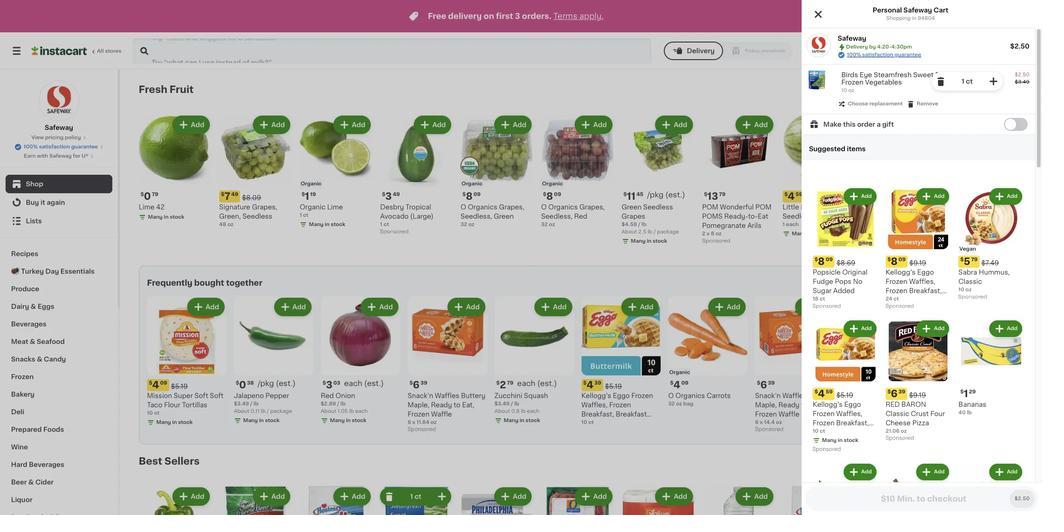Task type: locate. For each thing, give the bounding box(es) containing it.
2 horizontal spatial eggo
[[917, 269, 934, 276]]

49 inside "$ 7 49 $8.09 signature grapes, green, seedless 48 oz"
[[231, 192, 238, 197]]

each down apples
[[979, 226, 992, 231]]

1 horizontal spatial $ 1 19
[[865, 191, 879, 201]]

prepared
[[11, 426, 42, 433]]

/ down on
[[859, 401, 861, 406]]

38
[[247, 380, 254, 386]]

$4.59 inside green seedless grapes $4.59 / lb about 2.5 lb / package
[[622, 222, 637, 227]]

6 left 11.64
[[408, 420, 411, 425]]

10 for super
[[147, 411, 153, 416]]

in
[[912, 16, 917, 21], [164, 215, 169, 220], [888, 215, 893, 220], [325, 222, 330, 227], [808, 231, 813, 236], [969, 235, 973, 240], [647, 239, 652, 244], [954, 403, 959, 408], [346, 418, 351, 423], [259, 418, 264, 423], [520, 418, 524, 423], [867, 418, 872, 423], [172, 420, 177, 425], [838, 438, 843, 443]]

1 horizontal spatial 2
[[702, 231, 705, 236]]

2 vertical spatial kellogg's
[[813, 401, 843, 408]]

& inside "link"
[[31, 303, 36, 310]]

maple, inside snack'n waffles buttery maple, ready to eat, frozen waffle 6 x 11.64 oz
[[408, 402, 429, 408]]

safeway logo image
[[39, 80, 79, 121]]

1 horizontal spatial eat,
[[810, 402, 822, 408]]

& for dairy
[[31, 303, 36, 310]]

hard beverages link
[[6, 456, 112, 473]]

dairy
[[11, 303, 29, 310]]

product group containing 13
[[702, 114, 775, 246]]

(est.) up red onion $2.89 / lb about 1.05 lb each
[[364, 380, 384, 387]]

2 grapes, from the left
[[252, 204, 277, 210]]

1 lime from the left
[[139, 204, 155, 210]]

pomegranate
[[702, 222, 746, 229]]

squash
[[524, 392, 548, 399]]

1 horizontal spatial /pkg (est.)
[[647, 191, 685, 198]]

buttery for snack'n waffles buttery maple, ready to eat, frozen waffle 6 x 11.64 oz
[[461, 392, 485, 399]]

0 vertical spatial /pkg
[[647, 191, 664, 198]]

organic lime 1 ct
[[300, 204, 343, 218]]

$2.79 each (estimated) element
[[495, 379, 574, 391]]

1 vertical spatial 10 ct
[[813, 428, 825, 434]]

x for 1
[[760, 420, 763, 425]]

49 up iceberg
[[942, 380, 949, 386]]

(est.) for 11
[[665, 191, 685, 198]]

32 inside o organics carrots 32 oz bag
[[668, 401, 675, 406]]

3 each (est.) from the left
[[863, 380, 902, 387]]

100% satisfaction guarantee
[[847, 52, 921, 57], [24, 144, 98, 149]]

1 horizontal spatial pom
[[755, 204, 772, 210]]

0 horizontal spatial green
[[494, 213, 514, 220]]

o inside o organics grapes, seedless, green 32 oz
[[461, 204, 466, 210]]

kellogg's eggo frozen waffles, frozen breakfast, breakfast food, homestyle
[[886, 269, 942, 313]]

view up remove 'button'
[[910, 86, 926, 93]]

8
[[546, 191, 553, 201], [466, 191, 473, 201], [711, 231, 714, 236], [818, 257, 825, 266], [891, 257, 898, 266]]

2 down poms
[[702, 231, 705, 236]]

safeway down 100% satisfaction guarantee button
[[49, 154, 72, 159]]

8 up the 'popsicle'
[[818, 257, 825, 266]]

waffles, for kellogg's eggo frozen waffles, frozen breakfast, breakfast food, homestyle
[[909, 278, 935, 285]]

oz inside pom wonderful pom poms ready-to-eat pomegranate arils 2 x 8 oz
[[716, 231, 722, 236]]

& left eggs
[[31, 303, 36, 310]]

39 up kellogg's eggo frozen waffles, frozen breakfast, breakfast food, buttermilk
[[594, 380, 601, 386]]

red for 1
[[842, 392, 855, 399]]

bear
[[801, 204, 816, 210]]

4 left '$ 1 74'
[[818, 389, 825, 398]]

100% inside button
[[24, 144, 38, 149]]

x inside the snack'n waffles buttery maple, ready to eat, frozen waffle 6 x 14.4 oz
[[760, 420, 763, 425]]

0 horizontal spatial $ 4 09
[[149, 380, 167, 390]]

& for meat
[[30, 338, 35, 345]]

eggo for kellogg's eggo frozen waffles, frozen breakfast, breakfast food, homestyle
[[917, 269, 934, 276]]

sponsored badge image down pomegranate
[[702, 238, 730, 244]]

1 vertical spatial eggo
[[613, 392, 630, 399]]

oz inside o organics grapes, seedless, green 32 oz
[[468, 222, 475, 227]]

sponsored badge image for $ 5 79 $7.49 sabra hummus, classic 10 oz
[[959, 294, 987, 300]]

1 horizontal spatial buttery
[[809, 392, 833, 399]]

package
[[657, 229, 679, 234], [270, 409, 292, 414]]

soft down $4.09 original price: $5.19 element
[[210, 392, 224, 399]]

view
[[910, 86, 926, 93], [31, 135, 44, 140], [910, 458, 926, 465]]

each (est.) up onion
[[344, 380, 384, 387]]

(est.) inside '$3.03 each (estimated)' element
[[364, 380, 384, 387]]

2 horizontal spatial waffles,
[[909, 278, 935, 285]]

1 waffle from the left
[[779, 411, 800, 417]]

waffles inside the snack'n waffles buttery maple, ready to eat, frozen waffle 6 x 14.4 oz
[[782, 392, 807, 399]]

terms
[[553, 12, 577, 20]]

0 horizontal spatial snack'n
[[408, 392, 433, 399]]

1 $ 4 09 from the left
[[149, 380, 167, 390]]

2 to from the left
[[454, 402, 460, 408]]

32 for o organics grapes, seedless, red
[[541, 222, 548, 227]]

0 horizontal spatial each (est.)
[[344, 380, 384, 387]]

2 horizontal spatial kellogg's
[[886, 269, 916, 276]]

0 horizontal spatial guarantee
[[71, 144, 98, 149]]

&
[[31, 303, 36, 310], [30, 338, 35, 345], [37, 356, 42, 362], [28, 479, 34, 485]]

eggo down on
[[844, 401, 861, 408]]

eat, for snack'n waffles buttery maple, ready to eat, frozen waffle 6 x 11.64 oz
[[462, 402, 474, 408]]

1 inside little bear mini seedless melon 1 each
[[783, 222, 785, 227]]

delivery by 4:20-4:30pm
[[846, 44, 912, 49], [885, 47, 975, 54]]

0 horizontal spatial 94804
[[819, 47, 843, 54]]

2 lime from the left
[[327, 204, 343, 210]]

2 vertical spatial breakfast,
[[836, 420, 869, 426]]

$ 1 19
[[302, 191, 316, 201], [865, 191, 879, 201]]

10 inside birds eye steamfresh sweet peas frozen vegetables 10 oz
[[841, 88, 847, 93]]

0 horizontal spatial lime
[[139, 204, 155, 210]]

onion
[[336, 392, 355, 399]]

section
[[139, 265, 1021, 445]]

breakfast, inside kellogg's eggo frozen waffles, frozen breakfast, breakfast food, original
[[836, 420, 869, 426]]

0 horizontal spatial waffles,
[[581, 402, 608, 408]]

seedless, for o organics grapes, seedless, red
[[541, 213, 573, 220]]

1 snack'n from the left
[[755, 392, 781, 399]]

oz inside "o organics grapes, seedless, red 32 oz"
[[549, 222, 555, 227]]

pricing
[[45, 135, 64, 140]]

(est.) for 0
[[276, 380, 296, 387]]

$ 4 09
[[149, 380, 167, 390], [670, 380, 689, 390]]

1 ready from the left
[[779, 402, 800, 408]]

about for red onion
[[321, 409, 336, 414]]

1 horizontal spatial food,
[[845, 429, 864, 435]]

food, inside kellogg's eggo frozen waffles, frozen breakfast, breakfast food, buttermilk
[[581, 420, 600, 427]]

1 vertical spatial waffles,
[[581, 402, 608, 408]]

0 horizontal spatial breakfast
[[616, 411, 647, 417]]

homestyle
[[886, 306, 921, 313]]

0 vertical spatial /pkg (est.)
[[647, 191, 685, 198]]

view for fresh fruit
[[910, 86, 926, 93]]

1 vertical spatial package
[[270, 409, 292, 414]]

0 horizontal spatial pom
[[702, 204, 718, 210]]

each
[[966, 191, 984, 198], [786, 222, 799, 227], [979, 226, 992, 231], [344, 380, 362, 387], [517, 380, 535, 387], [863, 380, 881, 387], [355, 409, 368, 414], [527, 409, 540, 414], [878, 409, 890, 414]]

$3.49 down honeycrisp at the top of page
[[944, 218, 959, 224]]

2 ready from the left
[[431, 402, 452, 408]]

each down red
[[878, 409, 890, 414]]

1 all from the top
[[928, 86, 935, 93]]

guarantee up u®
[[71, 144, 98, 149]]

$ inside '$ 1 74'
[[844, 380, 847, 386]]

0 vertical spatial package
[[657, 229, 679, 234]]

2 for $ 2 79
[[500, 380, 506, 390]]

& for snacks
[[37, 356, 42, 362]]

18
[[813, 296, 819, 301]]

49 inside section
[[942, 380, 949, 386]]

seedless inside "$ 7 49 $8.09 signature grapes, green, seedless 48 oz"
[[243, 213, 272, 220]]

0 vertical spatial 59
[[796, 192, 803, 197]]

1 19 from the left
[[310, 192, 316, 197]]

lime inside the organic lime 1 ct
[[327, 204, 343, 210]]

(est.) inside $0.38 per package (estimated) element
[[276, 380, 296, 387]]

1 horizontal spatial $4.59
[[842, 401, 857, 406]]

1 horizontal spatial waffles
[[782, 392, 807, 399]]

0 horizontal spatial kellogg's
[[581, 392, 611, 399]]

$5.19 down '$ 1 74'
[[836, 392, 853, 398]]

0 horizontal spatial 1 ct
[[410, 493, 421, 500]]

original down the snack'n waffles buttery maple, ready to eat, frozen waffle 6 x 14.4 oz
[[813, 438, 838, 445]]

$ up desbry
[[382, 192, 385, 197]]

$ 13 79
[[704, 191, 726, 201]]

buy it again link
[[6, 193, 112, 212]]

(est.) up green seedless grapes $4.59 / lb about 2.5 lb / package
[[665, 191, 685, 198]]

prepared foods
[[11, 426, 64, 433]]

79 inside the $ 0 79
[[152, 192, 158, 197]]

melon
[[814, 213, 834, 220]]

0.8
[[511, 409, 520, 414]]

1 vertical spatial $9.19
[[909, 392, 926, 398]]

$3.03 each (estimated) element
[[321, 379, 400, 391]]

1 pom from the left
[[702, 204, 718, 210]]

$ 6 39 up snack'n waffles buttery maple, ready to eat, frozen waffle 6 x 11.64 oz
[[410, 380, 427, 390]]

/pkg (est.) up pepper
[[258, 380, 296, 387]]

sponsored badge image
[[380, 229, 408, 234], [702, 238, 730, 244], [959, 294, 987, 300], [813, 304, 841, 309], [886, 304, 914, 309], [755, 427, 783, 432], [408, 427, 436, 432], [886, 436, 914, 441], [813, 447, 841, 452]]

increment quantity of birds eye steamfresh sweet peas frozen vegetables image
[[988, 76, 999, 87]]

breakfast inside kellogg's eggo frozen waffles, frozen breakfast, breakfast food, original
[[813, 429, 844, 435]]

1 horizontal spatial $ 4 09
[[670, 380, 689, 390]]

1 horizontal spatial package
[[657, 229, 679, 234]]

$ up poms
[[704, 192, 707, 197]]

0 vertical spatial 0
[[144, 191, 151, 201]]

/pkg inside $0.38 per package (estimated) element
[[258, 380, 274, 387]]

$ left 03 at bottom left
[[323, 380, 326, 386]]

buttery inside the snack'n waffles buttery maple, ready to eat, frozen waffle 6 x 14.4 oz
[[809, 392, 833, 399]]

breakfast inside kellogg's eggo frozen waffles, frozen breakfast, breakfast food, buttermilk
[[616, 411, 647, 417]]

1 ct inside product group
[[962, 78, 973, 85]]

four
[[930, 410, 945, 417]]

each inside little bear mini seedless melon 1 each
[[786, 222, 799, 227]]

0 vertical spatial 100% satisfaction guarantee
[[847, 52, 921, 57]]

10 inside mission super soft soft taco flour tortillas 10 ct
[[147, 411, 153, 416]]

2 19 from the left
[[874, 192, 879, 197]]

waffles,
[[909, 278, 935, 285], [581, 402, 608, 408], [836, 410, 863, 417]]

waffle for snack'n waffles buttery maple, ready to eat, frozen waffle 6 x 14.4 oz
[[779, 411, 800, 417]]

to inside the snack'n waffles buttery maple, ready to eat, frozen waffle 6 x 14.4 oz
[[801, 402, 808, 408]]

each (est.) $2.87
[[966, 191, 1005, 207]]

$9.19 inside "element"
[[909, 260, 926, 266]]

eat
[[758, 213, 768, 220]]

grapes,
[[580, 204, 605, 210], [252, 204, 277, 210], [499, 204, 524, 210]]

1 horizontal spatial $ 3 49
[[931, 380, 949, 390]]

79 up lime 42
[[152, 192, 158, 197]]

$8.09 original price: $9.19 element
[[886, 256, 951, 268]]

1 horizontal spatial each (est.)
[[517, 380, 557, 387]]

terms apply. link
[[553, 12, 604, 20]]

1 maple, from the left
[[755, 402, 777, 408]]

2 maple, from the left
[[408, 402, 429, 408]]

1 vertical spatial 2
[[702, 231, 705, 236]]

about left 2.5
[[622, 229, 637, 234]]

each (est.) inside '$3.03 each (estimated)' element
[[344, 380, 384, 387]]

$3.49 for zucchini squash
[[495, 401, 510, 406]]

$ inside the $ 2
[[945, 192, 949, 197]]

1 vertical spatial view
[[31, 135, 44, 140]]

0 vertical spatial 10 ct
[[581, 420, 594, 425]]

food, for buttermilk
[[581, 420, 600, 427]]

1 buttery from the left
[[809, 392, 833, 399]]

0 vertical spatial $4.59
[[622, 222, 637, 227]]

0 horizontal spatial ready
[[431, 402, 452, 408]]

original up no on the right bottom
[[842, 269, 868, 276]]

eat, inside the snack'n waffles buttery maple, ready to eat, frozen waffle 6 x 14.4 oz
[[810, 402, 822, 408]]

1 vertical spatial 100% satisfaction guarantee
[[24, 144, 98, 149]]

remove birds eye steamfresh sweet peas frozen vegetables image
[[384, 491, 395, 502]]

3 grapes, from the left
[[499, 204, 524, 210]]

$ 3 49 up iceberg
[[931, 380, 949, 390]]

14.4
[[764, 420, 775, 425]]

each (est.) inside the $2.79 each (estimated) element
[[517, 380, 557, 387]]

1 horizontal spatial waffles,
[[836, 410, 863, 417]]

2 vertical spatial view
[[910, 458, 926, 465]]

iceberg
[[929, 392, 954, 399]]

1 vertical spatial satisfaction
[[39, 144, 70, 149]]

waffles for snack'n waffles buttery maple, ready to eat, frozen waffle 6 x 11.64 oz
[[435, 392, 459, 399]]

service type group
[[664, 42, 793, 60]]

remove birds eye steamfresh sweet peas frozen vegetables image
[[935, 76, 946, 87]]

policy
[[65, 135, 81, 140]]

$ up honeycrisp at the top of page
[[945, 192, 949, 197]]

0 vertical spatial view
[[910, 86, 926, 93]]

stock inside iceberg lettuce many in stock
[[960, 403, 975, 408]]

0 horizontal spatial $ 1 19
[[302, 191, 316, 201]]

1 horizontal spatial x
[[707, 231, 710, 236]]

$ 1 19 for limes
[[865, 191, 879, 201]]

each (est.) up squash at the bottom right
[[517, 380, 557, 387]]

food, down 0.38
[[845, 429, 864, 435]]

1 vertical spatial all
[[928, 458, 935, 465]]

& right beer
[[28, 479, 34, 485]]

None search field
[[132, 38, 652, 64]]

79 inside $ 13 79
[[719, 192, 726, 197]]

3 right first
[[515, 12, 520, 20]]

2 inside $2.18 each (estimated) original price: $2.87 'element'
[[949, 191, 955, 201]]

$ 1 74
[[844, 380, 859, 390]]

0 horizontal spatial grapes,
[[252, 204, 277, 210]]

bananas 40 lb
[[959, 401, 987, 415]]

1 to from the left
[[801, 402, 808, 408]]

zucchini
[[495, 392, 522, 399]]

0 vertical spatial 1 ct
[[962, 78, 973, 85]]

many in stock
[[148, 215, 184, 220], [872, 215, 909, 220], [309, 222, 345, 227], [792, 231, 828, 236], [953, 235, 989, 240], [631, 239, 667, 244], [330, 418, 366, 423], [243, 418, 280, 423], [504, 418, 540, 423], [851, 418, 888, 423], [156, 420, 193, 425], [822, 438, 859, 443]]

09 up the 'popsicle'
[[826, 257, 833, 262]]

0 for $ 0 38
[[239, 380, 246, 390]]

$ 8 09 inside $8.09 original price: $9.19 "element"
[[888, 257, 906, 266]]

snack'n inside the snack'n waffles buttery maple, ready to eat, frozen waffle 6 x 14.4 oz
[[755, 392, 781, 399]]

$ 6 39 inside the $6.39 original price: $9.19 element
[[888, 389, 905, 398]]

1 vertical spatial breakfast
[[616, 411, 647, 417]]

carrots
[[707, 392, 731, 399]]

2 eat, from the left
[[462, 402, 474, 408]]

maple, up 11.64
[[408, 402, 429, 408]]

2 horizontal spatial each (est.)
[[863, 380, 902, 387]]

19 up the organic lime 1 ct
[[310, 192, 316, 197]]

$ 8 09 up kellogg's eggo frozen waffles, frozen breakfast, breakfast food, homestyle
[[888, 257, 906, 266]]

honeycrisp
[[944, 210, 981, 216]]

1 horizontal spatial seedless
[[643, 204, 673, 210]]

fruit
[[170, 85, 194, 94]]

instacart logo image
[[31, 45, 87, 56]]

0 inside section
[[239, 380, 246, 390]]

/ right 0.11
[[267, 409, 269, 414]]

red
[[574, 213, 587, 220], [321, 392, 334, 399], [842, 392, 855, 399]]

(40+)
[[937, 86, 955, 93]]

0 horizontal spatial 2
[[500, 380, 506, 390]]

suggested
[[809, 146, 845, 152]]

oz inside the snack'n waffles buttery maple, ready to eat, frozen waffle 6 x 14.4 oz
[[776, 420, 782, 425]]

food, inside kellogg's eggo frozen waffles, frozen breakfast, breakfast food, original
[[845, 429, 864, 435]]

1 horizontal spatial breakfast,
[[836, 420, 869, 426]]

10 ct left buttermilk
[[581, 420, 594, 425]]

about inside zucchini squash $3.49 / lb about 0.8 lb each
[[495, 409, 510, 414]]

ready inside the snack'n waffles buttery maple, ready to eat, frozen waffle 6 x 14.4 oz
[[779, 402, 800, 408]]

$3.49 for jalapeno pepper
[[234, 401, 249, 406]]

0 up lime 42
[[144, 191, 151, 201]]

1 vertical spatial $ 4 59
[[815, 389, 833, 398]]

$2.50 for $2.50 $3.49
[[1015, 72, 1030, 77]]

ready inside snack'n waffles buttery maple, ready to eat, frozen waffle 6 x 11.64 oz
[[431, 402, 452, 408]]

19 for organic lime
[[310, 192, 316, 197]]

snack'n inside snack'n waffles buttery maple, ready to eat, frozen waffle 6 x 11.64 oz
[[408, 392, 433, 399]]

10 for 5
[[959, 287, 964, 292]]

$5.19 for kellogg's eggo frozen waffles, frozen breakfast, breakfast food, original
[[836, 392, 853, 398]]

seedless, inside o organics grapes, seedless, green 32 oz
[[461, 213, 492, 220]]

(large)
[[410, 213, 434, 220]]

lb
[[963, 218, 968, 224], [642, 222, 647, 227], [973, 226, 978, 231], [648, 229, 652, 234], [341, 401, 345, 406], [254, 401, 259, 406], [514, 401, 519, 406], [862, 401, 867, 406], [349, 409, 354, 414], [261, 409, 266, 414], [521, 409, 526, 414], [872, 409, 876, 414], [967, 410, 972, 415]]

breakfast,
[[909, 288, 942, 294], [581, 411, 614, 417], [836, 420, 869, 426]]

classic
[[959, 278, 982, 285], [886, 410, 909, 417]]

0 horizontal spatial 100% satisfaction guarantee
[[24, 144, 98, 149]]

maple, inside the snack'n waffles buttery maple, ready to eat, frozen waffle 6 x 14.4 oz
[[755, 402, 777, 408]]

breakfast up homestyle
[[886, 297, 917, 303]]

organics inside "o organics grapes, seedless, red 32 oz"
[[548, 204, 578, 210]]

$ 6 39 for snack'n waffles buttery maple, ready to eat, frozen waffle 6 x 14.4 oz
[[757, 380, 775, 390]]

2 waffles from the left
[[435, 392, 459, 399]]

$ 4 59 inside $4.59 original price: $5.19 'element'
[[815, 389, 833, 398]]

red for 3
[[321, 392, 334, 399]]

tropical
[[406, 204, 431, 210]]

/pkg for 11
[[647, 191, 664, 198]]

safeway up shopping
[[904, 7, 932, 13]]

$3.49 for honeycrisp apples
[[944, 218, 959, 224]]

seedless, inside "o organics grapes, seedless, red 32 oz"
[[541, 213, 573, 220]]

deli
[[11, 409, 24, 415]]

1 $ 1 19 from the left
[[302, 191, 316, 201]]

breakfast down the snack'n waffles buttery maple, ready to eat, frozen waffle 6 x 14.4 oz
[[813, 429, 844, 435]]

1 horizontal spatial 94804
[[918, 16, 935, 21]]

about inside 'honeycrisp apples $3.49 / lb about 0.62 lb each'
[[944, 226, 959, 231]]

safeway link
[[39, 80, 79, 132]]

gift
[[882, 121, 894, 128]]

foods
[[43, 426, 64, 433]]

$7.49 original price: $8.09 element
[[219, 191, 292, 203]]

sponsored badge image for pom wonderful pom poms ready-to-eat pomegranate arils 2 x 8 oz
[[702, 238, 730, 244]]

1 vertical spatial 1 ct
[[410, 493, 421, 500]]

0 horizontal spatial maple,
[[408, 402, 429, 408]]

100% up earn
[[24, 144, 38, 149]]

ready for snack'n waffles buttery maple, ready to eat, frozen waffle 6 x 14.4 oz
[[779, 402, 800, 408]]

oz inside $ 5 79 $7.49 sabra hummus, classic 10 oz
[[966, 287, 972, 292]]

$ inside $ 5 79 $7.49 sabra hummus, classic 10 oz
[[960, 257, 964, 262]]

eggo inside kellogg's eggo frozen waffles, frozen breakfast, breakfast food, buttermilk
[[613, 392, 630, 399]]

about for honeycrisp apples
[[944, 226, 959, 231]]

organics for green
[[468, 204, 497, 210]]

0 horizontal spatial $5.19
[[171, 383, 188, 390]]

$ 6 39
[[757, 380, 775, 390], [410, 380, 427, 390], [888, 389, 905, 398]]

1 eat, from the left
[[810, 402, 822, 408]]

delivery by 4:20-4:30pm up 100% satisfaction guarantee link
[[846, 44, 912, 49]]

32 inside "o organics grapes, seedless, red 32 oz"
[[541, 222, 548, 227]]

1 horizontal spatial grapes,
[[499, 204, 524, 210]]

1 vertical spatial kellogg's
[[581, 392, 611, 399]]

$4.59 original price: $5.19 element
[[813, 388, 878, 400]]

buy
[[26, 199, 39, 206]]

1 horizontal spatial seedless,
[[541, 213, 573, 220]]

32 for o organics grapes, seedless, green
[[461, 222, 467, 227]]

suggested items
[[809, 146, 866, 152]]

breakfast, for buttermilk
[[581, 411, 614, 417]]

1 horizontal spatial breakfast
[[813, 429, 844, 435]]

1.05
[[338, 409, 348, 414]]

each (est.) for 3
[[344, 380, 384, 387]]

0 horizontal spatial 32
[[461, 222, 467, 227]]

snack'n for snack'n waffles buttery maple, ready to eat, frozen waffle 6 x 11.64 oz
[[408, 392, 433, 399]]

2 all from the top
[[928, 458, 935, 465]]

2 snack'n from the left
[[408, 392, 433, 399]]

2.5
[[638, 229, 646, 234]]

$5.19 for mission super soft soft taco flour tortillas
[[171, 383, 188, 390]]

2 waffle from the left
[[431, 411, 452, 417]]

0.38
[[859, 409, 870, 414]]

maple, for snack'n waffles buttery maple, ready to eat, frozen waffle 6 x 11.64 oz
[[408, 402, 429, 408]]

about left 0.11
[[234, 409, 249, 414]]

product group
[[139, 114, 212, 223], [219, 114, 292, 228], [300, 114, 373, 230], [380, 114, 453, 237], [461, 114, 534, 228], [541, 114, 614, 228], [622, 114, 695, 247], [702, 114, 775, 246], [783, 114, 856, 240], [863, 114, 936, 223], [944, 114, 1017, 243], [813, 187, 878, 311], [886, 187, 951, 313], [959, 187, 1024, 302], [147, 296, 227, 428], [234, 296, 313, 426], [321, 296, 400, 426], [408, 296, 487, 435], [495, 296, 574, 426], [581, 296, 661, 427], [668, 296, 748, 408], [755, 296, 835, 435], [842, 296, 922, 426], [929, 296, 1008, 411], [813, 319, 878, 454], [886, 319, 951, 443], [959, 319, 1024, 416], [813, 462, 878, 515], [886, 462, 951, 515], [959, 462, 1024, 515], [139, 485, 212, 515], [219, 485, 292, 515], [300, 485, 373, 515], [380, 485, 453, 515], [461, 485, 534, 515], [541, 485, 614, 515], [622, 485, 695, 515], [702, 485, 775, 515], [783, 485, 856, 515], [863, 485, 936, 515], [944, 485, 1017, 515]]

1 horizontal spatial 49
[[393, 192, 400, 197]]

meat & seafood link
[[6, 333, 112, 350]]

1 soft from the left
[[195, 392, 208, 399]]

$2.50 up the $2.50 $3.49
[[1010, 43, 1030, 49]]

view left (30+)
[[910, 458, 926, 465]]

by up sweet
[[917, 47, 926, 54]]

1 inside the organic lime 1 ct
[[300, 213, 302, 218]]

09 up mission on the bottom left of the page
[[160, 380, 167, 386]]

to
[[801, 402, 808, 408], [454, 402, 460, 408]]

1 inside "button"
[[1011, 48, 1014, 54]]

o for o organics grapes, seedless, green
[[461, 204, 466, 210]]

$ down vegan on the top of the page
[[960, 257, 964, 262]]

to for snack'n waffles buttery maple, ready to eat, frozen waffle 6 x 14.4 oz
[[801, 402, 808, 408]]

recipes
[[11, 251, 38, 257]]

0 vertical spatial breakfast
[[886, 297, 917, 303]]

waffles inside snack'n waffles buttery maple, ready to eat, frozen waffle 6 x 11.64 oz
[[435, 392, 459, 399]]

vegetables
[[865, 79, 902, 86]]

2 each (est.) from the left
[[517, 380, 557, 387]]

$ 3 49
[[382, 191, 400, 201], [931, 380, 949, 390]]

ready
[[779, 402, 800, 408], [431, 402, 452, 408]]

0 vertical spatial classic
[[959, 278, 982, 285]]

0 for $ 0 79
[[144, 191, 151, 201]]

1
[[1011, 48, 1014, 54], [962, 78, 964, 85], [305, 191, 309, 201], [868, 191, 873, 201], [300, 213, 302, 218], [380, 222, 382, 227], [783, 222, 785, 227], [847, 380, 852, 390], [964, 389, 968, 398], [410, 493, 413, 500]]

94804
[[918, 16, 935, 21], [819, 47, 843, 54]]

sponsored badge image down 18
[[813, 304, 841, 309]]

x left the 14.4
[[760, 420, 763, 425]]

/pkg (est.) for 0
[[258, 380, 296, 387]]

79 up zucchini
[[507, 380, 513, 386]]

19 up limes
[[874, 192, 879, 197]]

42
[[156, 204, 165, 210]]

1 each (est.) from the left
[[344, 380, 384, 387]]

$4.09 original price: $5.19 element
[[147, 379, 227, 391]]

🦃 turkey day essentials
[[11, 268, 95, 275]]

item carousel region
[[139, 80, 1017, 258], [147, 292, 1021, 440], [139, 452, 1017, 515]]

each (est.) for 1
[[863, 380, 902, 387]]

$8.09 original price: $8.69 element
[[813, 256, 878, 268]]

this
[[843, 121, 856, 128]]

waffles, inside kellogg's eggo frozen waffles, frozen breakfast, breakfast food, homestyle
[[909, 278, 935, 285]]

choose
[[848, 101, 868, 106]]

kellogg's for kellogg's eggo frozen waffles, frozen breakfast, breakfast food, original
[[813, 401, 843, 408]]

0 horizontal spatial $ 3 49
[[382, 191, 400, 201]]

breakfast for homestyle
[[886, 297, 917, 303]]

2 horizontal spatial breakfast
[[886, 297, 917, 303]]

x
[[707, 231, 710, 236], [760, 420, 763, 425], [412, 420, 415, 425]]

1 ct right peas
[[962, 78, 973, 85]]

2 horizontal spatial 32
[[668, 401, 675, 406]]

2 seedless, from the left
[[461, 213, 492, 220]]

$ 4 09 up 'bag'
[[670, 380, 689, 390]]

$3.49 inside the jalapeno pepper $3.49 / lb about 0.11 lb / package
[[234, 401, 249, 406]]

o for o organics grapes, seedless, red
[[541, 204, 547, 210]]

bag
[[683, 401, 693, 406]]

package right 2.5
[[657, 229, 679, 234]]

waffles, for kellogg's eggo frozen waffles, frozen breakfast, breakfast food, original
[[836, 410, 863, 417]]

all for best sellers
[[928, 458, 935, 465]]

8 down pomegranate
[[711, 231, 714, 236]]

79
[[152, 192, 158, 197], [719, 192, 726, 197], [971, 257, 978, 262], [507, 380, 513, 386]]

shop link
[[6, 175, 112, 193]]

1 waffles from the left
[[782, 392, 807, 399]]

beverages down dairy & eggs
[[11, 321, 47, 327]]

seedless down "little"
[[783, 213, 812, 220]]

$ 4 59 for $5.79
[[784, 191, 803, 201]]

$9.19 up baron
[[909, 392, 926, 398]]

0 horizontal spatial buttery
[[461, 392, 485, 399]]

0 vertical spatial 2
[[949, 191, 955, 201]]

$9.19 up kellogg's eggo frozen waffles, frozen breakfast, breakfast food, homestyle
[[909, 260, 926, 266]]

2 horizontal spatial o
[[668, 392, 674, 399]]

item carousel region containing 4
[[147, 292, 1021, 440]]

breakfast, inside kellogg's eggo frozen waffles, frozen breakfast, breakfast food, buttermilk
[[581, 411, 614, 417]]

1 grapes, from the left
[[580, 204, 605, 210]]

waffles, down $8.09 original price: $9.19 "element"
[[909, 278, 935, 285]]

cider
[[35, 479, 54, 485]]

x down pomegranate
[[707, 231, 710, 236]]

0 horizontal spatial soft
[[195, 392, 208, 399]]

$ up '24'
[[888, 257, 891, 262]]

& left candy
[[37, 356, 42, 362]]

$ inside $ 4 39
[[583, 380, 587, 386]]

1 vertical spatial food,
[[581, 420, 600, 427]]

buttery up kellogg's eggo frozen waffles, frozen breakfast, breakfast food, original
[[809, 392, 833, 399]]

items
[[847, 146, 866, 152]]

$5.19 right $ 4 39
[[605, 383, 622, 390]]

0 horizontal spatial x
[[412, 420, 415, 425]]

2 $ 1 19 from the left
[[865, 191, 879, 201]]

1 vertical spatial $ 3 49
[[931, 380, 949, 390]]

1 vertical spatial /pkg (est.)
[[258, 380, 296, 387]]

49 up desbry
[[393, 192, 400, 197]]

$ 6 39 up the snack'n waffles buttery maple, ready to eat, frozen waffle 6 x 14.4 oz
[[757, 380, 775, 390]]

79 inside $ 5 79 $7.49 sabra hummus, classic 10 oz
[[971, 257, 978, 262]]

hard beverages
[[11, 461, 64, 468]]

100% satisfaction guarantee up steamfresh
[[847, 52, 921, 57]]

1 vertical spatial beverages
[[29, 461, 64, 468]]

$ 4 09 up mission on the bottom left of the page
[[149, 380, 167, 390]]

3 up desbry
[[385, 191, 392, 201]]

2 vertical spatial eggo
[[844, 401, 861, 408]]

x inside snack'n waffles buttery maple, ready to eat, frozen waffle 6 x 11.64 oz
[[412, 420, 415, 425]]

1 ct for remove birds eye steamfresh sweet peas frozen vegetables image
[[410, 493, 421, 500]]

$ 3 49 for iceberg lettuce
[[931, 380, 949, 390]]

food, inside kellogg's eggo frozen waffles, frozen breakfast, breakfast food, homestyle
[[918, 297, 937, 303]]

waffles, inside kellogg's eggo frozen waffles, frozen breakfast, breakfast food, buttermilk
[[581, 402, 608, 408]]

product group containing 1 ct
[[380, 485, 453, 515]]

cheese
[[886, 420, 911, 426]]

increment quantity of birds eye steamfresh sweet peas frozen vegetables image
[[437, 491, 448, 502]]

2 buttery from the left
[[461, 392, 485, 399]]

waffles, down $ 4 39
[[581, 402, 608, 408]]

about for jalapeno pepper
[[234, 409, 249, 414]]

09 inside '$ 8 09 $8.69 popsicle original fudge pops no sugar added 18 ct'
[[826, 257, 833, 262]]

4:20-
[[877, 44, 891, 49], [928, 47, 947, 54]]

$ left 74
[[844, 380, 847, 386]]

$ up kellogg's eggo frozen waffles, frozen breakfast, breakfast food, buttermilk
[[583, 380, 587, 386]]

4 for little bear mini seedless melon
[[788, 191, 795, 201]]

/pkg (est.) right 45
[[647, 191, 685, 198]]

$ inside the $ 1 29
[[960, 389, 964, 394]]

1 horizontal spatial $ 8 09
[[543, 191, 561, 201]]

2 pom from the left
[[755, 204, 772, 210]]

0 horizontal spatial waffle
[[431, 411, 452, 417]]

1 horizontal spatial organics
[[548, 204, 578, 210]]

lb up 0.8
[[514, 401, 519, 406]]

each down "little"
[[786, 222, 799, 227]]

$3.49 inside 'honeycrisp apples $3.49 / lb about 0.62 lb each'
[[944, 218, 959, 224]]

item carousel region containing best sellers
[[139, 452, 1017, 515]]

oz inside snack'n waffles buttery maple, ready to eat, frozen waffle 6 x 11.64 oz
[[431, 420, 437, 425]]

$ 8 09 for o organics grapes, seedless, green
[[463, 191, 481, 201]]

(est.) for 2
[[537, 380, 557, 387]]

limited time offer region
[[0, 0, 1015, 32]]

09 up "o organics grapes, seedless, red 32 oz"
[[554, 192, 561, 197]]

1 seedless, from the left
[[541, 213, 573, 220]]

1 vertical spatial 94804
[[819, 47, 843, 54]]

2 horizontal spatial $ 8 09
[[888, 257, 906, 266]]

2 horizontal spatial $5.19
[[836, 392, 853, 398]]

all
[[97, 49, 104, 54]]

maple, for snack'n waffles buttery maple, ready to eat, frozen waffle 6 x 14.4 oz
[[755, 402, 777, 408]]

view for best sellers
[[910, 458, 926, 465]]

09 up kellogg's eggo frozen waffles, frozen breakfast, breakfast food, homestyle
[[899, 257, 906, 262]]

tomato
[[896, 392, 921, 399]]

frequently bought together
[[147, 279, 262, 287]]

1 horizontal spatial original
[[842, 269, 868, 276]]

1 horizontal spatial green
[[622, 204, 642, 210]]

1 horizontal spatial soft
[[210, 392, 224, 399]]

together
[[226, 279, 262, 287]]

seedless
[[643, 204, 673, 210], [243, 213, 272, 220], [783, 213, 812, 220]]

0 horizontal spatial $ 8 09
[[463, 191, 481, 201]]



Task type: describe. For each thing, give the bounding box(es) containing it.
with
[[37, 154, 48, 159]]

seafood
[[37, 338, 65, 345]]

$11.45 per package (estimated) element
[[622, 191, 695, 203]]

view all (30+) button
[[906, 452, 965, 471]]

lb right 0.8
[[521, 409, 526, 414]]

lettuce
[[956, 392, 981, 399]]

1 inside section
[[847, 380, 852, 390]]

a
[[877, 121, 881, 128]]

about inside green seedless grapes $4.59 / lb about 2.5 lb / package
[[622, 229, 637, 234]]

$ up "o organics grapes, seedless, red 32 oz"
[[543, 192, 546, 197]]

kellogg's for kellogg's eggo frozen waffles, frozen breakfast, breakfast food, buttermilk
[[581, 392, 611, 399]]

$9.19 for 8
[[909, 260, 926, 266]]

personal
[[873, 7, 902, 13]]

$ 2
[[945, 191, 955, 201]]

39 inside $ 4 39
[[594, 380, 601, 386]]

lb inside bananas 40 lb
[[967, 410, 972, 415]]

vegan
[[960, 246, 976, 252]]

waffles, for kellogg's eggo frozen waffles, frozen breakfast, breakfast food, buttermilk
[[581, 402, 608, 408]]

red onion $2.89 / lb about 1.05 lb each
[[321, 392, 368, 414]]

59 for $5.79
[[796, 192, 803, 197]]

snack'n for snack'n waffles buttery maple, ready to eat, frozen waffle 6 x 14.4 oz
[[755, 392, 781, 399]]

wine link
[[6, 438, 112, 456]]

make this order a gift
[[823, 121, 894, 128]]

3 inside limited time offer 'region'
[[515, 12, 520, 20]]

red inside "o organics grapes, seedless, red 32 oz"
[[574, 213, 587, 220]]

$ up mission on the bottom left of the page
[[149, 380, 152, 386]]

frequently
[[147, 279, 192, 287]]

sponsored badge image for snack'n waffles buttery maple, ready to eat, frozen waffle 6 x 11.64 oz
[[408, 427, 436, 432]]

/ inside red onion $2.89 / lb about 1.05 lb each
[[337, 401, 339, 406]]

79 for 13
[[719, 192, 726, 197]]

2 soft from the left
[[210, 392, 224, 399]]

sellers
[[164, 456, 200, 466]]

& for beer
[[28, 479, 34, 485]]

2 for $ 2
[[949, 191, 955, 201]]

section containing 4
[[139, 265, 1021, 445]]

39 right the vine
[[899, 389, 905, 394]]

product group containing 11
[[622, 114, 695, 247]]

all for fresh fruit
[[928, 86, 935, 93]]

4 for mission super soft soft taco flour tortillas
[[152, 380, 159, 390]]

3 left 03 at bottom left
[[326, 380, 332, 390]]

eat, for snack'n waffles buttery maple, ready to eat, frozen waffle 6 x 14.4 oz
[[810, 402, 822, 408]]

seedless inside green seedless grapes $4.59 / lb about 2.5 lb / package
[[643, 204, 673, 210]]

/ inside red on the vine tomato $4.59 / lb about 0.38 lb each
[[859, 401, 861, 406]]

organic inside section
[[669, 370, 690, 375]]

09 up 'bag'
[[681, 380, 689, 386]]

delivery by 4:20-4:30pm up sweet
[[885, 47, 975, 54]]

$ left '$ 1 74'
[[815, 389, 818, 394]]

$2.18 each (estimated) original price: $2.87 element
[[944, 191, 1017, 208]]

3 up iceberg
[[934, 380, 941, 390]]

4 up o organics carrots 32 oz bag
[[674, 380, 680, 390]]

$ 6 39 for snack'n waffles buttery maple, ready to eat, frozen waffle 6 x 11.64 oz
[[410, 380, 427, 390]]

1 inside desbry tropical avocado (large) 1 ct
[[380, 222, 382, 227]]

safeway right safeway "image"
[[838, 35, 866, 42]]

1 ct for remove birds eye steamfresh sweet peas frozen vegetables icon
[[962, 78, 973, 85]]

49 for desbry tropical avocado (large)
[[393, 192, 400, 197]]

sponsored badge image for red baron classic crust four cheese pizza 21.06 oz
[[886, 436, 914, 441]]

79 for 5
[[971, 257, 978, 262]]

$ inside "$ 2 79"
[[496, 380, 500, 386]]

remove button
[[907, 100, 938, 108]]

6 up 11.64
[[413, 380, 420, 390]]

1 horizontal spatial 4:20-
[[928, 47, 947, 54]]

0 horizontal spatial by
[[869, 44, 876, 49]]

$4.59 inside red on the vine tomato $4.59 / lb about 0.38 lb each
[[842, 401, 857, 406]]

in inside product group
[[647, 239, 652, 244]]

safeway up view pricing policy link
[[45, 124, 73, 131]]

10 ct for kellogg's eggo frozen waffles, frozen breakfast, breakfast food, buttermilk
[[581, 420, 594, 425]]

0 vertical spatial beverages
[[11, 321, 47, 327]]

lb right 0.38
[[872, 409, 876, 414]]

frozen inside birds eye steamfresh sweet peas frozen vegetables 10 oz
[[841, 79, 864, 86]]

39 up the snack'n waffles buttery maple, ready to eat, frozen waffle 6 x 14.4 oz
[[768, 380, 775, 386]]

orders.
[[522, 12, 552, 20]]

10 left buttermilk
[[581, 420, 587, 425]]

$9.19 for 6
[[909, 392, 926, 398]]

09 up o organics grapes, seedless, green 32 oz
[[474, 192, 481, 197]]

all stores
[[97, 49, 121, 54]]

snacks
[[11, 356, 35, 362]]

$ 0 38
[[236, 380, 254, 390]]

meat & seafood
[[11, 338, 65, 345]]

$ up the snack'n waffles buttery maple, ready to eat, frozen waffle 6 x 14.4 oz
[[757, 380, 760, 386]]

delivery inside button
[[687, 48, 715, 54]]

19 for limes
[[874, 192, 879, 197]]

sweet
[[913, 72, 934, 78]]

39 up snack'n waffles buttery maple, ready to eat, frozen waffle 6 x 11.64 oz
[[420, 380, 427, 386]]

x for 4
[[707, 231, 710, 236]]

21.06
[[886, 428, 900, 434]]

1 horizontal spatial satisfaction
[[862, 52, 893, 57]]

green inside green seedless grapes $4.59 / lb about 2.5 lb / package
[[622, 204, 642, 210]]

$ inside the $ 0 79
[[141, 192, 144, 197]]

$ 3 03
[[323, 380, 340, 390]]

94804 inside popup button
[[819, 47, 843, 54]]

organics for oz
[[676, 392, 705, 399]]

$ inside $ 3 03
[[323, 380, 326, 386]]

product group containing 5
[[959, 187, 1024, 302]]

each inside red onion $2.89 / lb about 1.05 lb each
[[355, 409, 368, 414]]

satisfaction inside button
[[39, 144, 70, 149]]

pizza
[[912, 420, 929, 426]]

0 horizontal spatial 4:20-
[[877, 44, 891, 49]]

$ up snack'n waffles buttery maple, ready to eat, frozen waffle 6 x 11.64 oz
[[410, 380, 413, 386]]

buttermilk
[[601, 420, 635, 427]]

snack'n waffles buttery maple, ready to eat, frozen waffle 6 x 11.64 oz
[[408, 392, 485, 425]]

each up squash at the bottom right
[[517, 380, 535, 387]]

organic inside the organic lime 1 ct
[[300, 204, 326, 210]]

snacks & candy link
[[6, 350, 112, 368]]

2 inside pom wonderful pom poms ready-to-eat pomegranate arils 2 x 8 oz
[[702, 231, 705, 236]]

$ inside $ 0 38
[[236, 380, 239, 386]]

$5.79 original price: $7.49 element
[[959, 256, 1024, 268]]

49 for iceberg lettuce
[[942, 380, 949, 386]]

each up "the"
[[863, 380, 881, 387]]

🦃
[[11, 268, 19, 275]]

oz inside "$ 7 49 $8.09 signature grapes, green, seedless 48 oz"
[[227, 222, 234, 227]]

eggo for kellogg's eggo frozen waffles, frozen breakfast, breakfast food, original
[[844, 401, 861, 408]]

original inside kellogg's eggo frozen waffles, frozen breakfast, breakfast food, original
[[813, 438, 838, 445]]

food, for original
[[845, 429, 864, 435]]

(est.) inside each (est.) $2.87
[[986, 191, 1005, 198]]

avocado
[[380, 213, 409, 220]]

6 up the 14.4
[[760, 380, 767, 390]]

hard
[[11, 461, 27, 468]]

$ 8 09 for o organics grapes, seedless, red
[[543, 191, 561, 201]]

in inside personal safeway cart shopping in 94804
[[912, 16, 917, 21]]

$ inside "$ 7 49 $8.09 signature grapes, green, seedless 48 oz"
[[221, 192, 224, 197]]

about inside red on the vine tomato $4.59 / lb about 0.38 lb each
[[842, 409, 858, 414]]

8 inside '$ 8 09 $8.69 popsicle original fudge pops no sugar added 18 ct'
[[818, 257, 825, 266]]

lb up 0.11
[[254, 401, 259, 406]]

breakfast for original
[[813, 429, 844, 435]]

essentials
[[60, 268, 95, 275]]

$ 1 19 for organic lime
[[302, 191, 316, 201]]

many in stock inside product group
[[631, 239, 667, 244]]

ct inside mission super soft soft taco flour tortillas 10 ct
[[154, 411, 159, 416]]

$ up "little"
[[784, 192, 788, 197]]

ct inside group
[[966, 78, 973, 85]]

ct inside desbry tropical avocado (large) 1 ct
[[384, 222, 389, 227]]

$ up the organic lime 1 ct
[[302, 192, 305, 197]]

green,
[[219, 213, 241, 220]]

6 inside snack'n waffles buttery maple, ready to eat, frozen waffle 6 x 11.64 oz
[[408, 420, 411, 425]]

personal safeway cart shopping in 94804
[[873, 7, 948, 21]]

waffles for snack'n waffles buttery maple, ready to eat, frozen waffle 6 x 14.4 oz
[[782, 392, 807, 399]]

lime 42
[[139, 204, 165, 210]]

$0.38 per package (estimated) element
[[234, 379, 313, 391]]

deli link
[[6, 403, 112, 421]]

oz inside o organics carrots 32 oz bag
[[676, 401, 682, 406]]

8 up "o organics grapes, seedless, red 32 oz"
[[546, 191, 553, 201]]

frozen inside the snack'n waffles buttery maple, ready to eat, frozen waffle 6 x 14.4 oz
[[755, 411, 777, 417]]

0 horizontal spatial 4:30pm
[[891, 44, 912, 49]]

original inside '$ 8 09 $8.69 popsicle original fudge pops no sugar added 18 ct'
[[842, 269, 868, 276]]

100% satisfaction guarantee button
[[14, 141, 104, 151]]

lb right 1.05
[[349, 409, 354, 414]]

4 for kellogg's eggo frozen waffles, frozen breakfast, breakfast food, original
[[818, 389, 825, 398]]

each (est.) for 2
[[517, 380, 557, 387]]

/ up 0.11
[[250, 401, 252, 406]]

lb up 2.5
[[642, 222, 647, 227]]

jalapeno
[[234, 392, 264, 399]]

79 for 0
[[152, 192, 158, 197]]

$ up o organics grapes, seedless, green 32 oz
[[463, 192, 466, 197]]

1 horizontal spatial guarantee
[[895, 52, 921, 57]]

/ right 2.5
[[654, 229, 656, 234]]

vine
[[881, 392, 895, 399]]

2 horizontal spatial delivery
[[885, 47, 915, 54]]

grapes, inside "$ 7 49 $8.09 signature grapes, green, seedless 48 oz"
[[252, 204, 277, 210]]

item carousel region containing fresh fruit
[[139, 80, 1017, 258]]

10 down the snack'n waffles buttery maple, ready to eat, frozen waffle 6 x 14.4 oz
[[813, 428, 819, 434]]

sponsored badge image down kellogg's eggo frozen waffles, frozen breakfast, breakfast food, original
[[813, 447, 841, 452]]

$ inside "element"
[[888, 257, 891, 262]]

bananas
[[959, 401, 987, 408]]

$ 3 49 for desbry tropical avocado (large)
[[382, 191, 400, 201]]

shop
[[26, 181, 43, 187]]

6 inside the snack'n waffles buttery maple, ready to eat, frozen waffle 6 x 14.4 oz
[[755, 420, 759, 425]]

each up onion
[[344, 380, 362, 387]]

sponsored badge image for $ 8 09 $8.69 popsicle original fudge pops no sugar added 18 ct
[[813, 304, 841, 309]]

green inside o organics grapes, seedless, green 32 oz
[[494, 213, 514, 220]]

delivery by 4:20-4:30pm link
[[870, 45, 975, 56]]

kellogg's for kellogg's eggo frozen waffles, frozen breakfast, breakfast food, homestyle
[[886, 269, 916, 276]]

oz inside red baron classic crust four cheese pizza 21.06 oz
[[901, 428, 907, 434]]

lb up 0.62
[[963, 218, 968, 224]]

$8.69
[[837, 260, 855, 266]]

oz inside birds eye steamfresh sweet peas frozen vegetables 10 oz
[[848, 88, 854, 93]]

$ inside $ 11 45
[[624, 192, 627, 197]]

organics for red
[[548, 204, 578, 210]]

$ up iceberg
[[931, 380, 934, 386]]

ct inside '$ 8 09 $8.69 popsicle original fudge pops no sugar added 18 ct'
[[820, 296, 825, 301]]

$4.59 original price: $5.79 element
[[783, 191, 856, 203]]

$6.39 original price: $9.19 element
[[886, 388, 951, 400]]

/ inside zucchini squash $3.49 / lb about 0.8 lb each
[[511, 401, 513, 406]]

$ up limes
[[865, 192, 868, 197]]

red
[[886, 401, 900, 408]]

in inside iceberg lettuce many in stock
[[954, 403, 959, 408]]

/pkg (est.) for 11
[[647, 191, 685, 198]]

sponsored badge image down 24 ct
[[886, 304, 914, 309]]

beverages link
[[6, 315, 112, 333]]

package inside green seedless grapes $4.59 / lb about 2.5 lb / package
[[657, 229, 679, 234]]

bakery
[[11, 391, 35, 398]]

dairy & eggs link
[[6, 298, 112, 315]]

74
[[852, 380, 859, 386]]

94804 inside personal safeway cart shopping in 94804
[[918, 16, 935, 21]]

1 inside product group
[[410, 493, 413, 500]]

lb right 2.5
[[648, 229, 652, 234]]

$ up o organics carrots 32 oz bag
[[670, 380, 674, 386]]

$ 8 09 $8.69 popsicle original fudge pops no sugar added 18 ct
[[813, 257, 868, 301]]

lb right 0.62
[[973, 226, 978, 231]]

100% satisfaction guarantee inside button
[[24, 144, 98, 149]]

each inside each (est.) $2.87
[[966, 191, 984, 198]]

food, for homestyle
[[918, 297, 937, 303]]

many inside iceberg lettuce many in stock
[[938, 403, 953, 408]]

79 for 2
[[507, 380, 513, 386]]

o for o organics carrots
[[668, 392, 674, 399]]

stock inside product group
[[653, 239, 667, 244]]

lb up 0.38
[[862, 401, 867, 406]]

(est.) for 3
[[364, 380, 384, 387]]

meat
[[11, 338, 28, 345]]

frozen link
[[6, 368, 112, 386]]

1 horizontal spatial 100% satisfaction guarantee
[[847, 52, 921, 57]]

grapes, for o organics grapes, seedless, green
[[499, 204, 524, 210]]

4 for kellogg's eggo frozen waffles, frozen breakfast, breakfast food, buttermilk
[[587, 380, 594, 390]]

$ 7 49 $8.09 signature grapes, green, seedless 48 oz
[[219, 191, 277, 227]]

delivery button
[[664, 42, 723, 60]]

to-
[[748, 213, 758, 220]]

🦃 turkey day essentials link
[[6, 263, 112, 280]]

candy
[[44, 356, 66, 362]]

$ 1 29
[[960, 389, 976, 398]]

each inside 'honeycrisp apples $3.49 / lb about 0.62 lb each'
[[979, 226, 992, 231]]

hummus,
[[979, 269, 1010, 276]]

$1.74 each (estimated) element
[[842, 379, 922, 391]]

product group containing 7
[[219, 114, 292, 228]]

0.62
[[960, 226, 972, 231]]

1 horizontal spatial 4:30pm
[[947, 47, 975, 54]]

8 inside pom wonderful pom poms ready-to-eat pomegranate arils 2 x 8 oz
[[711, 231, 714, 236]]

09 inside "element"
[[899, 257, 906, 262]]

breakfast for buttermilk
[[616, 411, 647, 417]]

1 horizontal spatial by
[[917, 47, 926, 54]]

baron
[[902, 401, 926, 408]]

kellogg's eggo frozen waffles, frozen breakfast, breakfast food, original
[[813, 401, 869, 445]]

/ inside 'honeycrisp apples $3.49 / lb about 0.62 lb each'
[[960, 218, 962, 224]]

breakfast, for homestyle
[[909, 288, 942, 294]]

$ up red
[[888, 389, 891, 394]]

limes
[[863, 204, 883, 210]]

snacks & candy
[[11, 356, 66, 362]]

8 up o organics grapes, seedless, green 32 oz
[[466, 191, 473, 201]]

24
[[886, 296, 892, 301]]

$ inside $ 13 79
[[704, 192, 707, 197]]

classic inside red baron classic crust four cheese pizza 21.06 oz
[[886, 410, 909, 417]]

ready for snack'n waffles buttery maple, ready to eat, frozen waffle 6 x 11.64 oz
[[431, 402, 452, 408]]

bakery link
[[6, 386, 112, 403]]

birds eye steamfresh sweet peas frozen vegetables image
[[807, 70, 827, 90]]

each inside red on the vine tomato $4.59 / lb about 0.38 lb each
[[878, 409, 890, 414]]

buy it again
[[26, 199, 65, 206]]

steamfresh
[[874, 72, 912, 78]]

$ 4 09 inside $4.09 original price: $5.19 element
[[149, 380, 167, 390]]

frozen inside snack'n waffles buttery maple, ready to eat, frozen waffle 6 x 11.64 oz
[[408, 411, 429, 417]]

2 $ 4 09 from the left
[[670, 380, 689, 390]]

$ inside '$ 8 09 $8.69 popsicle original fudge pops no sugar added 18 ct'
[[815, 257, 818, 262]]

beer & cider link
[[6, 473, 112, 491]]

0 vertical spatial 100%
[[847, 52, 861, 57]]

24 ct
[[886, 296, 899, 301]]

/pkg for 0
[[258, 380, 274, 387]]

$7.49
[[981, 260, 999, 266]]

guarantee inside button
[[71, 144, 98, 149]]

$ 4 59 for $5.19
[[815, 389, 833, 398]]

buttery for snack'n waffles buttery maple, ready to eat, frozen waffle 6 x 14.4 oz
[[809, 392, 833, 399]]

package inside the jalapeno pepper $3.49 / lb about 0.11 lb / package
[[270, 409, 292, 414]]

safeway inside personal safeway cart shopping in 94804
[[904, 7, 932, 13]]

6 up red
[[891, 389, 898, 398]]

day
[[45, 268, 59, 275]]

ct inside the organic lime 1 ct
[[303, 213, 308, 218]]

dairy & eggs
[[11, 303, 54, 310]]

arils
[[747, 222, 762, 229]]

sponsored badge image for snack'n waffles buttery maple, ready to eat, frozen waffle 6 x 14.4 oz
[[755, 427, 783, 432]]

earn with safeway for u®
[[24, 154, 89, 159]]

$2.50 $3.49
[[1015, 72, 1030, 85]]

$3.49 inside the $2.50 $3.49
[[1015, 80, 1030, 85]]

$ 2 79
[[496, 380, 513, 390]]

little
[[783, 204, 799, 210]]

waffle for snack'n waffles buttery maple, ready to eat, frozen waffle 6 x 11.64 oz
[[431, 411, 452, 417]]

10 ct for kellogg's eggo frozen waffles, frozen breakfast, breakfast food, original
[[813, 428, 825, 434]]

best
[[139, 456, 162, 466]]

1 horizontal spatial delivery
[[846, 44, 868, 49]]

8 inside $8.09 original price: $9.19 "element"
[[891, 257, 898, 266]]

pops
[[835, 278, 851, 285]]

classic inside $ 5 79 $7.49 sabra hummus, classic 10 oz
[[959, 278, 982, 285]]

seedless inside little bear mini seedless melon 1 each
[[783, 213, 812, 220]]

lb right 0.11
[[261, 409, 266, 414]]

$4.39 original price: $5.19 element
[[581, 379, 661, 391]]

fudge
[[813, 278, 833, 285]]

safeway image
[[807, 34, 830, 57]]

/ up 2.5
[[638, 222, 640, 227]]

eggo for kellogg's eggo frozen waffles, frozen breakfast, breakfast food, buttermilk
[[613, 392, 630, 399]]

free delivery on first 3 orders. terms apply.
[[428, 12, 604, 20]]

11.64
[[417, 420, 429, 425]]

sponsored badge image for desbry tropical avocado (large) 1 ct
[[380, 229, 408, 234]]

1 inside product group
[[962, 78, 964, 85]]

lb up 1.05
[[341, 401, 345, 406]]

cart
[[934, 7, 948, 13]]

10 for eye
[[841, 88, 847, 93]]

$2.89
[[321, 401, 336, 406]]

poms
[[702, 213, 723, 220]]

peas
[[935, 72, 951, 78]]

product group
[[802, 65, 1035, 114]]

eggs
[[38, 303, 54, 310]]

5
[[964, 257, 970, 266]]



Task type: vqa. For each thing, say whether or not it's contained in the screenshot.
the Lime in the the Organic Lime 1 ct
yes



